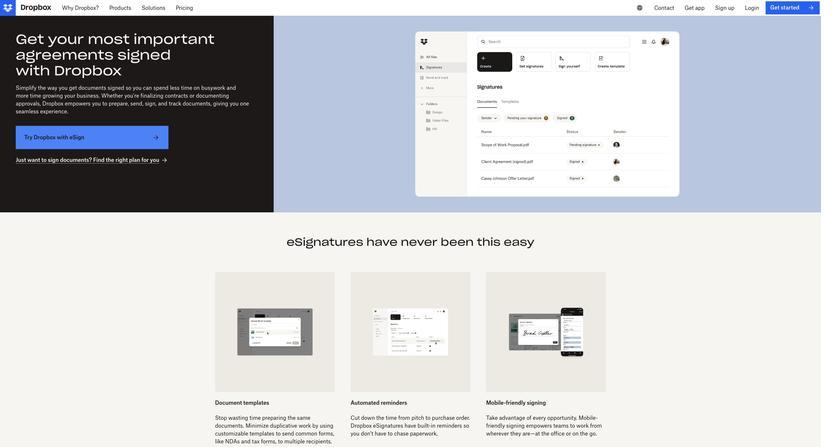 Task type: locate. For each thing, give the bounding box(es) containing it.
multiple
[[284, 438, 305, 445]]

and right busywork
[[227, 85, 236, 91]]

signing
[[527, 400, 546, 406], [506, 423, 525, 429]]

1 horizontal spatial work
[[577, 423, 589, 429]]

from up go.
[[590, 423, 602, 429]]

0 horizontal spatial with
[[16, 62, 50, 79]]

0 horizontal spatial get
[[16, 31, 44, 48]]

and left tax
[[241, 438, 250, 445]]

1 vertical spatial forms,
[[261, 438, 277, 445]]

signing a document while on mobile device. image
[[497, 283, 596, 382]]

1 horizontal spatial esignatures
[[373, 423, 403, 429]]

1 horizontal spatial or
[[566, 430, 571, 437]]

work inside the stop wasting time preparing the same documents. minimize duplicative work by using customizable templates to send common forms, like ndas and tax forms, to multiple recipients.
[[299, 423, 311, 429]]

on
[[194, 85, 200, 91], [572, 430, 579, 437]]

your inside "get your most important agreements signed with dropbox"
[[48, 31, 84, 48]]

dropbox down growing
[[42, 100, 63, 107]]

from inside cut down the time from pitch to purchase order. dropbox esignatures have built-in reminders so you don't have to chase paperwork.
[[398, 415, 410, 421]]

time up chase
[[386, 415, 397, 421]]

time inside cut down the time from pitch to purchase order. dropbox esignatures have built-in reminders so you don't have to chase paperwork.
[[386, 415, 397, 421]]

0 horizontal spatial so
[[126, 85, 131, 91]]

1 vertical spatial empowers
[[526, 423, 552, 429]]

1 vertical spatial so
[[464, 423, 469, 429]]

pricing link
[[171, 0, 198, 16]]

time inside the stop wasting time preparing the same documents. minimize duplicative work by using customizable templates to send common forms, like ndas and tax forms, to multiple recipients.
[[250, 415, 261, 421]]

advantage
[[499, 415, 525, 421]]

to
[[102, 100, 107, 107], [41, 157, 47, 163], [426, 415, 430, 421], [570, 423, 575, 429], [276, 430, 281, 437], [388, 430, 393, 437], [278, 438, 283, 445]]

never
[[401, 235, 438, 249]]

signed inside "get your most important agreements signed with dropbox"
[[118, 47, 171, 63]]

0 horizontal spatial or
[[190, 92, 195, 99]]

dropbox inside cut down the time from pitch to purchase order. dropbox esignatures have built-in reminders so you don't have to chase paperwork.
[[351, 423, 372, 429]]

reminders up cut down the time from pitch to purchase order. dropbox esignatures have built-in reminders so you don't have to chase paperwork.
[[381, 400, 407, 406]]

dropbox
[[54, 62, 122, 79], [42, 100, 63, 107], [34, 134, 56, 141], [351, 423, 372, 429]]

0 vertical spatial mobile-
[[486, 400, 506, 406]]

0 horizontal spatial from
[[398, 415, 410, 421]]

the inside 'link'
[[106, 157, 114, 163]]

just want to sign documents? find the right plan for you link
[[16, 156, 168, 164]]

or up documents,
[[190, 92, 195, 99]]

you right for
[[150, 157, 159, 163]]

documents?
[[60, 157, 92, 163]]

to left sign
[[41, 157, 47, 163]]

time up the approvals,
[[30, 92, 41, 99]]

esignatures
[[287, 235, 363, 249], [373, 423, 403, 429]]

1 horizontal spatial empowers
[[526, 423, 552, 429]]

to right teams on the bottom
[[570, 423, 575, 429]]

send
[[282, 430, 294, 437]]

get inside 'link'
[[770, 4, 780, 11]]

try dropbox with esign link
[[16, 126, 168, 149]]

empowers
[[65, 100, 91, 107], [526, 423, 552, 429]]

signed
[[118, 47, 171, 63], [108, 85, 124, 91]]

busywork
[[201, 85, 225, 91]]

get inside "get your most important agreements signed with dropbox"
[[16, 31, 44, 48]]

for
[[142, 157, 149, 163]]

1 vertical spatial with
[[57, 134, 68, 141]]

you left don't
[[351, 430, 360, 437]]

are—at
[[523, 430, 540, 437]]

1 vertical spatial from
[[590, 423, 602, 429]]

take advantage of every opportunity. mobile- friendly signing empowers teams to work from wherever they are—at the office or on the go.
[[486, 415, 602, 437]]

1 horizontal spatial reminders
[[437, 423, 462, 429]]

login link
[[740, 0, 764, 16]]

2 horizontal spatial get
[[770, 4, 780, 11]]

work
[[299, 423, 311, 429], [577, 423, 589, 429]]

you inside 'link'
[[150, 157, 159, 163]]

right
[[115, 157, 128, 163]]

want
[[27, 157, 40, 163]]

2 work from the left
[[577, 423, 589, 429]]

1 horizontal spatial signing
[[527, 400, 546, 406]]

mobile- inside take advantage of every opportunity. mobile- friendly signing empowers teams to work from wherever they are—at the office or on the go.
[[579, 415, 598, 421]]

1 vertical spatial signed
[[108, 85, 124, 91]]

0 horizontal spatial signing
[[506, 423, 525, 429]]

1 vertical spatial your
[[64, 92, 75, 99]]

the inside cut down the time from pitch to purchase order. dropbox esignatures have built-in reminders so you don't have to chase paperwork.
[[376, 415, 384, 421]]

plan
[[129, 157, 140, 163]]

to up built-
[[426, 415, 430, 421]]

built-
[[418, 423, 431, 429]]

approvals,
[[16, 100, 41, 107]]

0 horizontal spatial empowers
[[65, 100, 91, 107]]

0 vertical spatial and
[[227, 85, 236, 91]]

esignatures interface within dropbox. image
[[289, 31, 805, 197]]

on inside take advantage of every opportunity. mobile- friendly signing empowers teams to work from wherever they are—at the office or on the go.
[[572, 430, 579, 437]]

1 work from the left
[[299, 423, 311, 429]]

empowers down the business.
[[65, 100, 91, 107]]

contact button
[[649, 0, 680, 16]]

just
[[16, 157, 26, 163]]

0 vertical spatial have
[[367, 235, 398, 249]]

0 horizontal spatial reminders
[[381, 400, 407, 406]]

friendly up advantage
[[506, 400, 526, 406]]

mobile- up take in the right bottom of the page
[[486, 400, 506, 406]]

1 horizontal spatial on
[[572, 430, 579, 437]]

sign up
[[715, 5, 735, 11]]

dropbox up the documents
[[54, 62, 122, 79]]

reminders
[[381, 400, 407, 406], [437, 423, 462, 429]]

work right teams on the bottom
[[577, 423, 589, 429]]

1 vertical spatial reminders
[[437, 423, 462, 429]]

you inside cut down the time from pitch to purchase order. dropbox esignatures have built-in reminders so you don't have to chase paperwork.
[[351, 430, 360, 437]]

and inside the stop wasting time preparing the same documents. minimize duplicative work by using customizable templates to send common forms, like ndas and tax forms, to multiple recipients.
[[241, 438, 250, 445]]

with up simplify
[[16, 62, 50, 79]]

0 vertical spatial with
[[16, 62, 50, 79]]

0 vertical spatial from
[[398, 415, 410, 421]]

1 vertical spatial signing
[[506, 423, 525, 429]]

forms, down using
[[319, 430, 334, 437]]

0 vertical spatial or
[[190, 92, 195, 99]]

signed inside simplify the way you get documents signed so you can spend less time on busywork and more time growing your business. whether you're finalizing contracts or documenting approvals, dropbox empowers you to prepare, send, sign, and track documents, giving you one seamless experience.
[[108, 85, 124, 91]]

from left "pitch"
[[398, 415, 410, 421]]

get
[[770, 4, 780, 11], [685, 5, 694, 11], [16, 31, 44, 48]]

stop wasting time preparing the same documents. minimize duplicative work by using customizable templates to send common forms, like ndas and tax forms, to multiple recipients.
[[215, 415, 334, 445]]

sign
[[48, 157, 59, 163]]

solutions
[[142, 5, 165, 11]]

work down same
[[299, 423, 311, 429]]

on left go.
[[572, 430, 579, 437]]

0 vertical spatial esignatures
[[287, 235, 363, 249]]

by
[[312, 423, 318, 429]]

dropbox up don't
[[351, 423, 372, 429]]

finalizing
[[141, 92, 163, 99]]

the up duplicative
[[288, 415, 296, 421]]

0 vertical spatial your
[[48, 31, 84, 48]]

get started link
[[766, 1, 820, 14]]

purchase
[[432, 415, 455, 421]]

the
[[38, 85, 46, 91], [106, 157, 114, 163], [288, 415, 296, 421], [376, 415, 384, 421], [541, 430, 549, 437], [580, 430, 588, 437]]

1 horizontal spatial with
[[57, 134, 68, 141]]

0 horizontal spatial on
[[194, 85, 200, 91]]

1 vertical spatial friendly
[[486, 423, 505, 429]]

forms, right tax
[[261, 438, 277, 445]]

why dropbox?
[[62, 5, 99, 11]]

giving
[[213, 100, 228, 107]]

empowers inside simplify the way you get documents signed so you can spend less time on busywork and more time growing your business. whether you're finalizing contracts or documenting approvals, dropbox empowers you to prepare, send, sign, and track documents, giving you one seamless experience.
[[65, 100, 91, 107]]

to down the send
[[278, 438, 283, 445]]

0 horizontal spatial work
[[299, 423, 311, 429]]

time up minimize
[[250, 415, 261, 421]]

of
[[527, 415, 532, 421]]

or right the office on the bottom of the page
[[566, 430, 571, 437]]

spend
[[153, 85, 169, 91]]

1 horizontal spatial so
[[464, 423, 469, 429]]

1 vertical spatial on
[[572, 430, 579, 437]]

templates down minimize
[[250, 430, 274, 437]]

time
[[181, 85, 192, 91], [30, 92, 41, 99], [250, 415, 261, 421], [386, 415, 397, 421]]

2 vertical spatial have
[[375, 430, 386, 437]]

teams
[[553, 423, 569, 429]]

1 horizontal spatial from
[[590, 423, 602, 429]]

2 horizontal spatial and
[[241, 438, 250, 445]]

with left esign
[[57, 134, 68, 141]]

0 vertical spatial empowers
[[65, 100, 91, 107]]

to left chase
[[388, 430, 393, 437]]

your down why
[[48, 31, 84, 48]]

paperwork.
[[410, 430, 438, 437]]

0 vertical spatial signing
[[527, 400, 546, 406]]

your down get
[[64, 92, 75, 99]]

seamless
[[16, 108, 39, 115]]

contracts
[[165, 92, 188, 99]]

0 horizontal spatial esignatures
[[287, 235, 363, 249]]

why
[[62, 5, 73, 11]]

templates up minimize
[[243, 400, 269, 406]]

most
[[88, 31, 130, 48]]

empowers down every
[[526, 423, 552, 429]]

1 vertical spatial have
[[405, 423, 416, 429]]

you're
[[124, 92, 139, 99]]

0 horizontal spatial mobile-
[[486, 400, 506, 406]]

1 horizontal spatial get
[[685, 5, 694, 11]]

stop
[[215, 415, 227, 421]]

the left the "way"
[[38, 85, 46, 91]]

go.
[[589, 430, 597, 437]]

work inside take advantage of every opportunity. mobile- friendly signing empowers teams to work from wherever they are—at the office or on the go.
[[577, 423, 589, 429]]

your inside simplify the way you get documents signed so you can spend less time on busywork and more time growing your business. whether you're finalizing contracts or documenting approvals, dropbox empowers you to prepare, send, sign, and track documents, giving you one seamless experience.
[[64, 92, 75, 99]]

signing up 'they'
[[506, 423, 525, 429]]

get for get your most important agreements signed with dropbox
[[16, 31, 44, 48]]

0 vertical spatial signed
[[118, 47, 171, 63]]

2 vertical spatial and
[[241, 438, 250, 445]]

1 vertical spatial mobile-
[[579, 415, 598, 421]]

signing up every
[[527, 400, 546, 406]]

1 horizontal spatial mobile-
[[579, 415, 598, 421]]

get inside popup button
[[685, 5, 694, 11]]

dropbox right try
[[34, 134, 56, 141]]

wasting
[[228, 415, 248, 421]]

esign
[[69, 134, 84, 141]]

1 vertical spatial templates
[[250, 430, 274, 437]]

just want to sign documents? find the right plan for you
[[16, 157, 159, 163]]

the right down
[[376, 415, 384, 421]]

app
[[695, 5, 705, 11]]

so up you're
[[126, 85, 131, 91]]

in
[[431, 423, 436, 429]]

0 horizontal spatial friendly
[[486, 423, 505, 429]]

on up documents,
[[194, 85, 200, 91]]

the left go.
[[580, 430, 588, 437]]

templates
[[243, 400, 269, 406], [250, 430, 274, 437]]

so down order.
[[464, 423, 469, 429]]

down
[[361, 415, 375, 421]]

from inside take advantage of every opportunity. mobile- friendly signing empowers teams to work from wherever they are—at the office or on the go.
[[590, 423, 602, 429]]

have
[[367, 235, 398, 249], [405, 423, 416, 429], [375, 430, 386, 437]]

0 vertical spatial forms,
[[319, 430, 334, 437]]

sign
[[715, 5, 727, 11]]

been
[[441, 235, 474, 249]]

reminders down "purchase"
[[437, 423, 462, 429]]

or
[[190, 92, 195, 99], [566, 430, 571, 437]]

products
[[109, 5, 131, 11]]

0 vertical spatial so
[[126, 85, 131, 91]]

1 vertical spatial or
[[566, 430, 571, 437]]

1 horizontal spatial friendly
[[506, 400, 526, 406]]

order.
[[456, 415, 470, 421]]

using
[[320, 423, 333, 429]]

simplify
[[16, 85, 37, 91]]

to down the whether
[[102, 100, 107, 107]]

with
[[16, 62, 50, 79], [57, 134, 68, 141]]

mobile- up go.
[[579, 415, 598, 421]]

can
[[143, 85, 152, 91]]

the right find
[[106, 157, 114, 163]]

and right sign,
[[158, 100, 167, 107]]

1 vertical spatial esignatures
[[373, 423, 403, 429]]

1 vertical spatial and
[[158, 100, 167, 107]]

0 vertical spatial on
[[194, 85, 200, 91]]

friendly up wherever
[[486, 423, 505, 429]]

get app button
[[680, 0, 710, 16]]

to inside simplify the way you get documents signed so you can spend less time on busywork and more time growing your business. whether you're finalizing contracts or documenting approvals, dropbox empowers you to prepare, send, sign, and track documents, giving you one seamless experience.
[[102, 100, 107, 107]]

to down duplicative
[[276, 430, 281, 437]]



Task type: vqa. For each thing, say whether or not it's contained in the screenshot.
Why
yes



Task type: describe. For each thing, give the bounding box(es) containing it.
chase
[[394, 430, 409, 437]]

cut
[[351, 415, 360, 421]]

to inside 'link'
[[41, 157, 47, 163]]

take
[[486, 415, 498, 421]]

preparing
[[262, 415, 286, 421]]

documenting
[[196, 92, 229, 99]]

started
[[781, 4, 799, 11]]

the left the office on the bottom of the page
[[541, 430, 549, 437]]

so inside cut down the time from pitch to purchase order. dropbox esignatures have built-in reminders so you don't have to chase paperwork.
[[464, 423, 469, 429]]

this
[[477, 235, 501, 249]]

growing
[[43, 92, 63, 99]]

get started
[[770, 4, 799, 11]]

don't
[[361, 430, 373, 437]]

signing inside take advantage of every opportunity. mobile- friendly signing empowers teams to work from wherever they are—at the office or on the go.
[[506, 423, 525, 429]]

whether
[[101, 92, 123, 99]]

dropbox?
[[75, 5, 99, 11]]

you left one
[[230, 100, 239, 107]]

sign up link
[[710, 0, 740, 16]]

less
[[170, 85, 180, 91]]

more
[[16, 92, 29, 99]]

sign,
[[145, 100, 157, 107]]

automated reminders
[[351, 400, 407, 406]]

dropbox inside simplify the way you get documents signed so you can spend less time on busywork and more time growing your business. whether you're finalizing contracts or documenting approvals, dropbox empowers you to prepare, send, sign, and track documents, giving you one seamless experience.
[[42, 100, 63, 107]]

reminders inside cut down the time from pitch to purchase order. dropbox esignatures have built-in reminders so you don't have to chase paperwork.
[[437, 423, 462, 429]]

common
[[295, 430, 317, 437]]

you left get
[[59, 85, 68, 91]]

customizable
[[215, 430, 248, 437]]

or inside take advantage of every opportunity. mobile- friendly signing empowers teams to work from wherever they are—at the office or on the go.
[[566, 430, 571, 437]]

contact
[[654, 5, 674, 11]]

every
[[533, 415, 546, 421]]

1 horizontal spatial and
[[227, 85, 236, 91]]

way
[[47, 85, 57, 91]]

pricing
[[176, 5, 193, 11]]

experience.
[[40, 108, 68, 115]]

get for get started
[[770, 4, 780, 11]]

office
[[551, 430, 565, 437]]

1 horizontal spatial forms,
[[319, 430, 334, 437]]

ndas
[[225, 438, 240, 445]]

up
[[728, 5, 735, 11]]

0 horizontal spatial forms,
[[261, 438, 277, 445]]

mobile-friendly signing
[[486, 400, 546, 406]]

try
[[24, 134, 32, 141]]

like
[[215, 438, 224, 445]]

with inside "get your most important agreements signed with dropbox"
[[16, 62, 50, 79]]

selecting a template to begin using for document signature. image
[[226, 283, 324, 382]]

get
[[69, 85, 77, 91]]

track
[[169, 100, 181, 107]]

esignatures inside cut down the time from pitch to purchase order. dropbox esignatures have built-in reminders so you don't have to chase paperwork.
[[373, 423, 403, 429]]

you up you're
[[133, 85, 142, 91]]

the inside the stop wasting time preparing the same documents. minimize duplicative work by using customizable templates to send common forms, like ndas and tax forms, to multiple recipients.
[[288, 415, 296, 421]]

prepare,
[[109, 100, 129, 107]]

tax
[[252, 438, 260, 445]]

solutions button
[[136, 0, 171, 16]]

pitch
[[412, 415, 424, 421]]

time right less
[[181, 85, 192, 91]]

send,
[[130, 100, 144, 107]]

try dropbox with esign
[[24, 134, 84, 141]]

business.
[[77, 92, 100, 99]]

find
[[93, 157, 105, 163]]

easy
[[504, 235, 535, 249]]

0 vertical spatial friendly
[[506, 400, 526, 406]]

so inside simplify the way you get documents signed so you can spend less time on busywork and more time growing your business. whether you're finalizing contracts or documenting approvals, dropbox empowers you to prepare, send, sign, and track documents, giving you one seamless experience.
[[126, 85, 131, 91]]

duplicative
[[270, 423, 297, 429]]

documents,
[[183, 100, 212, 107]]

products button
[[104, 0, 136, 16]]

get your most important agreements signed with dropbox
[[16, 31, 214, 79]]

wherever
[[486, 430, 509, 437]]

they
[[510, 430, 521, 437]]

get for get app
[[685, 5, 694, 11]]

0 vertical spatial templates
[[243, 400, 269, 406]]

you down the business.
[[92, 100, 101, 107]]

documents.
[[215, 423, 244, 429]]

document
[[215, 400, 242, 406]]

or inside simplify the way you get documents signed so you can spend less time on busywork and more time growing your business. whether you're finalizing contracts or documenting approvals, dropbox empowers you to prepare, send, sign, and track documents, giving you one seamless experience.
[[190, 92, 195, 99]]

same
[[297, 415, 310, 421]]

minimize
[[246, 423, 269, 429]]

dropbox inside "get your most important agreements signed with dropbox"
[[54, 62, 122, 79]]

0 horizontal spatial and
[[158, 100, 167, 107]]

on inside simplify the way you get documents signed so you can spend less time on busywork and more time growing your business. whether you're finalizing contracts or documenting approvals, dropbox empowers you to prepare, send, sign, and track documents, giving you one seamless experience.
[[194, 85, 200, 91]]

0 vertical spatial reminders
[[381, 400, 407, 406]]

important
[[134, 31, 214, 48]]

login
[[745, 5, 759, 11]]

why dropbox? button
[[57, 0, 104, 16]]

cut down the time from pitch to purchase order. dropbox esignatures have built-in reminders so you don't have to chase paperwork.
[[351, 415, 470, 437]]

sending a reminder for signature on a document. image
[[361, 283, 460, 382]]

to inside take advantage of every opportunity. mobile- friendly signing empowers teams to work from wherever they are—at the office or on the go.
[[570, 423, 575, 429]]

empowers inside take advantage of every opportunity. mobile- friendly signing empowers teams to work from wherever they are—at the office or on the go.
[[526, 423, 552, 429]]

friendly inside take advantage of every opportunity. mobile- friendly signing empowers teams to work from wherever they are—at the office or on the go.
[[486, 423, 505, 429]]

one
[[240, 100, 249, 107]]

agreements
[[16, 47, 114, 63]]

the inside simplify the way you get documents signed so you can spend less time on busywork and more time growing your business. whether you're finalizing contracts or documenting approvals, dropbox empowers you to prepare, send, sign, and track documents, giving you one seamless experience.
[[38, 85, 46, 91]]

get app
[[685, 5, 705, 11]]

automated
[[351, 400, 380, 406]]

opportunity.
[[547, 415, 577, 421]]

templates inside the stop wasting time preparing the same documents. minimize duplicative work by using customizable templates to send common forms, like ndas and tax forms, to multiple recipients.
[[250, 430, 274, 437]]

simplify the way you get documents signed so you can spend less time on busywork and more time growing your business. whether you're finalizing contracts or documenting approvals, dropbox empowers you to prepare, send, sign, and track documents, giving you one seamless experience.
[[16, 85, 249, 115]]



